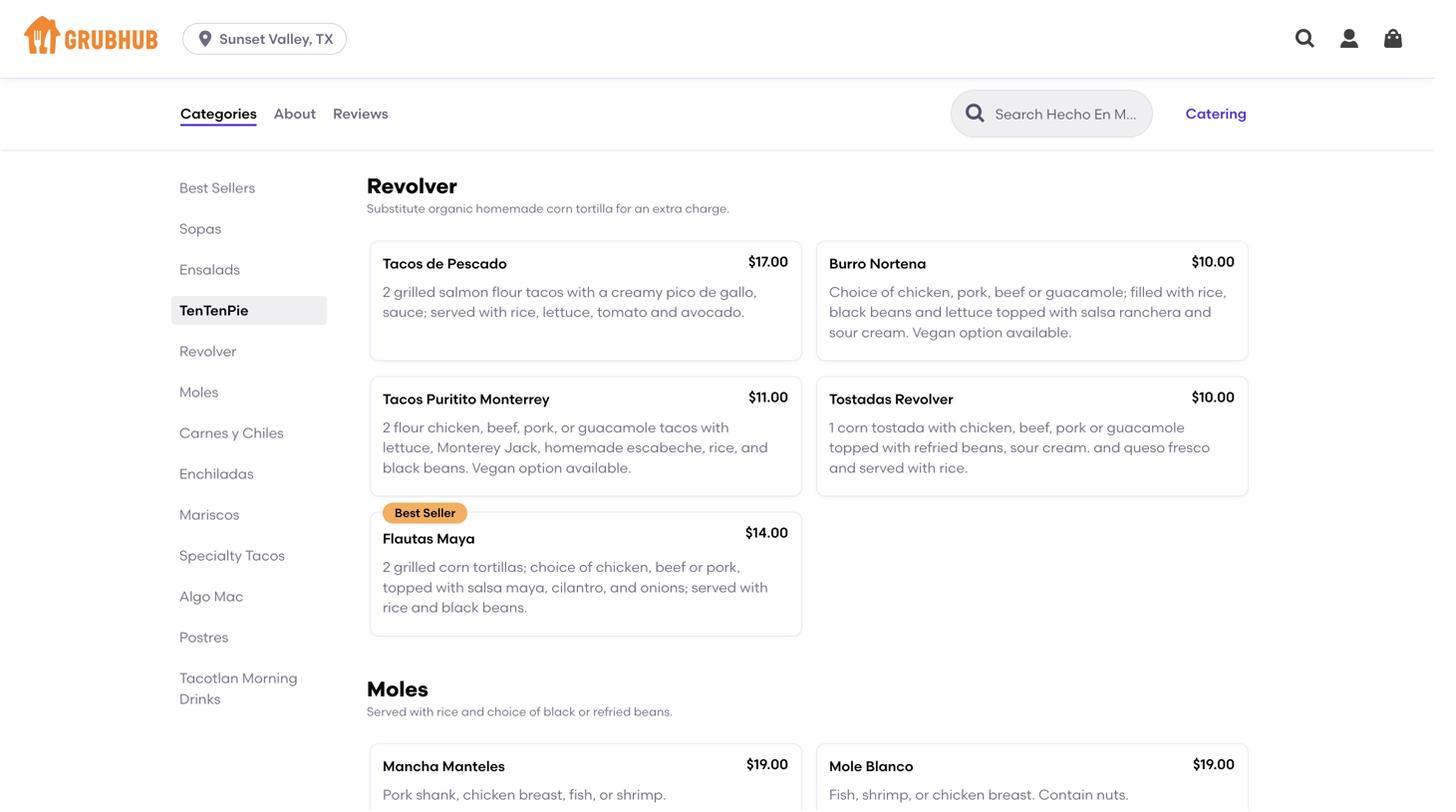 Task type: describe. For each thing, give the bounding box(es) containing it.
sauce;
[[383, 304, 427, 321]]

with down tostada in the bottom of the page
[[883, 439, 911, 456]]

beans. inside 2 flour chicken, beef, pork, or guacamole tacos with lettuce, monterey jack, homemade escabeche, rice, and black beans. vegan option available.
[[424, 460, 469, 477]]

pork
[[383, 787, 413, 803]]

2 chicken from the left
[[933, 787, 985, 803]]

escabeche,
[[627, 439, 706, 456]]

creamy
[[611, 283, 663, 300]]

best sellers
[[179, 179, 255, 196]]

with inside moles served with rice and choice of black or refried beans.
[[410, 705, 434, 719]]

corn inside revolver substitute organic homemade corn tortilla for an extra charge.
[[547, 201, 573, 216]]

carnes
[[179, 425, 228, 442]]

and inside the flour tortillas, monterey jack, pico de gallo, and sour ceram. vegan option available.
[[678, 74, 705, 91]]

pork
[[1056, 419, 1087, 436]]

an
[[635, 201, 650, 216]]

with down $14.00
[[740, 579, 768, 596]]

rice, for choice of chicken, pork, beef or guacamole; filled with rice, black beans and lettuce topped with salsa ranchera and sour cream. vegan option available.
[[511, 304, 540, 321]]

lettuce
[[946, 304, 993, 321]]

mole blanco
[[829, 758, 914, 775]]

or inside 2 grilled corn tortillas; choice of chicken, beef or pork, topped with salsa maya, cilantro, and onions; served with rice and black beans.
[[689, 559, 703, 576]]

guacamole;
[[1046, 283, 1127, 300]]

catering
[[1186, 105, 1247, 122]]

of inside choice of chicken, pork, beef or guacamole; filled with rice, black beans and lettuce topped with salsa ranchera and sour cream. vegan option available.
[[881, 283, 895, 300]]

of inside 2 grilled corn tortillas; choice of chicken, beef or pork, topped with salsa maya, cilantro, and onions; served with rice and black beans.
[[579, 559, 593, 576]]

or inside moles served with rice and choice of black or refried beans.
[[579, 705, 590, 719]]

tacos for flour
[[383, 391, 423, 408]]

specialty tacos
[[179, 547, 285, 564]]

lettuce, inside 2 grilled salmon flour tacos with a creamy pico de gallo, sauce; served with rice, lettuce, tomato and avocado.
[[543, 304, 594, 321]]

0 horizontal spatial de
[[426, 255, 444, 272]]

$17.00
[[749, 253, 789, 270]]

beans. inside moles served with rice and choice of black or refried beans.
[[634, 705, 673, 719]]

topped inside choice of chicken, pork, beef or guacamole; filled with rice, black beans and lettuce topped with salsa ranchera and sour cream. vegan option available.
[[996, 304, 1046, 321]]

nortena
[[870, 255, 927, 272]]

2 vertical spatial tacos
[[245, 547, 285, 564]]

sunset valley, tx button
[[183, 23, 355, 55]]

fish,
[[569, 787, 596, 803]]

sunset
[[219, 30, 265, 47]]

queso
[[1124, 439, 1165, 456]]

monterrey
[[480, 391, 550, 408]]

available. inside choice of chicken, pork, beef or guacamole; filled with rice, black beans and lettuce topped with salsa ranchera and sour cream. vegan option available.
[[1007, 324, 1072, 341]]

revolver for revolver
[[179, 343, 237, 360]]

nuts.
[[1097, 787, 1129, 803]]

a
[[599, 283, 608, 300]]

1 chicken from the left
[[463, 787, 516, 803]]

breast.
[[989, 787, 1036, 803]]

$19.00 for pork shank, chicken breast, fish, or shrimp.
[[747, 756, 789, 773]]

flour inside 2 grilled salmon flour tacos with a creamy pico de gallo, sauce; served with rice, lettuce, tomato and avocado.
[[492, 283, 522, 300]]

enchiladas
[[179, 466, 254, 483]]

choice
[[829, 283, 878, 300]]

pico inside the flour tortillas, monterey jack, pico de gallo, and sour ceram. vegan option available.
[[584, 74, 614, 91]]

reviews
[[333, 105, 389, 122]]

tentenpie
[[179, 302, 249, 319]]

svg image inside sunset valley, tx button
[[196, 29, 215, 49]]

$10.00 for 1 corn tostada with chicken, beef, pork or guacamole topped with refried beans, sour cream. and queso fresco and served with rice.
[[1192, 389, 1235, 406]]

rice inside moles served with rice and choice of black or refried beans.
[[437, 705, 459, 719]]

tostadas revolver
[[829, 391, 954, 408]]

beans
[[870, 304, 912, 321]]

tortillas;
[[473, 559, 527, 576]]

algo mac
[[179, 588, 244, 605]]

tortillas,
[[419, 74, 473, 91]]

2 for 2 grilled corn tortillas; choice of chicken, beef or pork, topped with salsa maya, cilantro, and onions; served with rice and black beans.
[[383, 559, 391, 576]]

black inside moles served with rice and choice of black or refried beans.
[[544, 705, 576, 719]]

about button
[[273, 78, 317, 150]]

specialty
[[179, 547, 242, 564]]

rice, for 1 corn tostada with chicken, beef, pork or guacamole topped with refried beans, sour cream. and queso fresco and served with rice.
[[709, 439, 738, 456]]

flour inside 2 flour chicken, beef, pork, or guacamole tacos with lettuce, monterey jack, homemade escabeche, rice, and black beans. vegan option available.
[[394, 419, 424, 436]]

mancha manteles
[[383, 758, 505, 775]]

Search Hecho En Mexico search field
[[994, 105, 1146, 124]]

tx
[[316, 30, 334, 47]]

chiles
[[242, 425, 284, 442]]

with down salmon
[[479, 304, 507, 321]]

filled
[[1131, 283, 1163, 300]]

or inside 1 corn tostada with chicken, beef, pork or guacamole topped with refried beans, sour cream. and queso fresco and served with rice.
[[1090, 419, 1104, 436]]

1 horizontal spatial svg image
[[1338, 27, 1362, 51]]

gallo, inside 2 grilled salmon flour tacos with a creamy pico de gallo, sauce; served with rice, lettuce, tomato and avocado.
[[720, 283, 757, 300]]

with right filled
[[1166, 283, 1195, 300]]

choice inside 2 grilled corn tortillas; choice of chicken, beef or pork, topped with salsa maya, cilantro, and onions; served with rice and black beans.
[[530, 559, 576, 576]]

lettuce, inside 2 flour chicken, beef, pork, or guacamole tacos with lettuce, monterey jack, homemade escabeche, rice, and black beans. vegan option available.
[[383, 439, 434, 456]]

moles for moles
[[179, 384, 219, 401]]

mole
[[829, 758, 863, 775]]

about
[[274, 105, 316, 122]]

mac
[[214, 588, 244, 605]]

categories button
[[179, 78, 258, 150]]

served
[[367, 705, 407, 719]]

served inside 1 corn tostada with chicken, beef, pork or guacamole topped with refried beans, sour cream. and queso fresco and served with rice.
[[860, 460, 905, 477]]

homemade inside 2 flour chicken, beef, pork, or guacamole tacos with lettuce, monterey jack, homemade escabeche, rice, and black beans. vegan option available.
[[545, 439, 624, 456]]

pescado
[[447, 255, 507, 272]]

gallo, inside the flour tortillas, monterey jack, pico de gallo, and sour ceram. vegan option available.
[[638, 74, 675, 91]]

avocado.
[[681, 304, 745, 321]]

1 svg image from the left
[[1294, 27, 1318, 51]]

chicken, inside 2 grilled corn tortillas; choice of chicken, beef or pork, topped with salsa maya, cilantro, and onions; served with rice and black beans.
[[596, 559, 652, 576]]

pork, inside 2 flour chicken, beef, pork, or guacamole tacos with lettuce, monterey jack, homemade escabeche, rice, and black beans. vegan option available.
[[524, 419, 558, 436]]

sopas
[[179, 220, 221, 237]]

mariscos
[[179, 506, 240, 523]]

$19.00 for fish, shrimp, or chicken breast. contain nuts.
[[1193, 756, 1235, 773]]

best for best seller
[[395, 506, 420, 521]]

tacotlan
[[179, 670, 239, 687]]

tostada
[[872, 419, 925, 436]]

option inside choice of chicken, pork, beef or guacamole; filled with rice, black beans and lettuce topped with salsa ranchera and sour cream. vegan option available.
[[959, 324, 1003, 341]]

2 grilled corn tortillas; choice of chicken, beef or pork, topped with salsa maya, cilantro, and onions; served with rice and black beans.
[[383, 559, 768, 616]]

contain
[[1039, 787, 1094, 803]]

maya,
[[506, 579, 548, 596]]

tacotlan morning drinks
[[179, 670, 298, 708]]

pork shank, chicken breast, fish, or shrimp.
[[383, 787, 666, 803]]

ceram.
[[383, 94, 431, 111]]

onions;
[[640, 579, 688, 596]]

vegan inside choice of chicken, pork, beef or guacamole; filled with rice, black beans and lettuce topped with salsa ranchera and sour cream. vegan option available.
[[913, 324, 956, 341]]

for
[[616, 201, 632, 216]]

grilled for with
[[394, 559, 436, 576]]

flour
[[383, 74, 416, 91]]

black inside 2 flour chicken, beef, pork, or guacamole tacos with lettuce, monterey jack, homemade escabeche, rice, and black beans. vegan option available.
[[383, 460, 420, 477]]

2 vertical spatial revolver
[[895, 391, 954, 408]]

ranchera
[[1119, 304, 1182, 321]]

flautas
[[383, 531, 434, 548]]

beef inside choice of chicken, pork, beef or guacamole; filled with rice, black beans and lettuce topped with salsa ranchera and sour cream. vegan option available.
[[995, 283, 1025, 300]]

choice of chicken, pork, beef or guacamole; filled with rice, black beans and lettuce topped with salsa ranchera and sour cream. vegan option available.
[[829, 283, 1227, 341]]

2 for 2 grilled salmon flour tacos with a creamy pico de gallo, sauce; served with rice, lettuce, tomato and avocado.
[[383, 283, 391, 300]]

2 for 2 flour chicken, beef, pork, or guacamole tacos with lettuce, monterey jack, homemade escabeche, rice, and black beans. vegan option available.
[[383, 419, 391, 436]]

grilled for sauce;
[[394, 283, 436, 300]]

refried inside 1 corn tostada with chicken, beef, pork or guacamole topped with refried beans, sour cream. and queso fresco and served with rice.
[[914, 439, 958, 456]]

and inside 2 grilled salmon flour tacos with a creamy pico de gallo, sauce; served with rice, lettuce, tomato and avocado.
[[651, 304, 678, 321]]

substitute
[[367, 201, 426, 216]]

burro
[[829, 255, 867, 272]]

revolver for revolver substitute organic homemade corn tortilla for an extra charge.
[[367, 174, 457, 199]]

organic
[[428, 201, 473, 216]]

flautas maya
[[383, 531, 475, 548]]

1
[[829, 419, 834, 436]]

of inside moles served with rice and choice of black or refried beans.
[[529, 705, 541, 719]]

sour inside 1 corn tostada with chicken, beef, pork or guacamole topped with refried beans, sour cream. and queso fresco and served with rice.
[[1011, 439, 1039, 456]]

monterey inside the flour tortillas, monterey jack, pico de gallo, and sour ceram. vegan option available.
[[476, 74, 540, 91]]

search icon image
[[964, 102, 988, 126]]



Task type: locate. For each thing, give the bounding box(es) containing it.
2 vertical spatial vegan
[[472, 460, 516, 477]]

svg image
[[1338, 27, 1362, 51], [196, 29, 215, 49]]

rice.
[[940, 460, 968, 477]]

1 corn tostada with chicken, beef, pork or guacamole topped with refried beans, sour cream. and queso fresco and served with rice.
[[829, 419, 1210, 477]]

2 horizontal spatial topped
[[996, 304, 1046, 321]]

refried up "rice."
[[914, 439, 958, 456]]

algo
[[179, 588, 211, 605]]

main navigation navigation
[[0, 0, 1436, 78]]

0 vertical spatial de
[[617, 74, 634, 91]]

1 vertical spatial pico
[[666, 283, 696, 300]]

rice, inside 2 flour chicken, beef, pork, or guacamole tacos with lettuce, monterey jack, homemade escabeche, rice, and black beans. vegan option available.
[[709, 439, 738, 456]]

2 horizontal spatial served
[[860, 460, 905, 477]]

2 beef, from the left
[[1019, 419, 1053, 436]]

topped down flautas
[[383, 579, 433, 596]]

tacos de pescado
[[383, 255, 507, 272]]

fresco
[[1169, 439, 1210, 456]]

choice
[[530, 559, 576, 576], [487, 705, 526, 719]]

1 horizontal spatial rice,
[[709, 439, 738, 456]]

moles up served
[[367, 677, 428, 702]]

moles for moles served with rice and choice of black or refried beans.
[[367, 677, 428, 702]]

with right served
[[410, 705, 434, 719]]

beans. up 'seller'
[[424, 460, 469, 477]]

guacamole up escabeche,
[[578, 419, 656, 436]]

2 inside 2 flour chicken, beef, pork, or guacamole tacos with lettuce, monterey jack, homemade escabeche, rice, and black beans. vegan option available.
[[383, 419, 391, 436]]

1 horizontal spatial rice
[[437, 705, 459, 719]]

1 horizontal spatial refried
[[914, 439, 958, 456]]

monterey inside 2 flour chicken, beef, pork, or guacamole tacos with lettuce, monterey jack, homemade escabeche, rice, and black beans. vegan option available.
[[437, 439, 501, 456]]

drinks
[[179, 691, 221, 708]]

revolver down tentenpie
[[179, 343, 237, 360]]

shank,
[[416, 787, 460, 803]]

2 down flautas
[[383, 559, 391, 576]]

moles
[[179, 384, 219, 401], [367, 677, 428, 702]]

0 horizontal spatial salsa
[[468, 579, 503, 596]]

2 horizontal spatial beans.
[[634, 705, 673, 719]]

pork,
[[957, 283, 991, 300], [524, 419, 558, 436], [707, 559, 741, 576]]

best up flautas
[[395, 506, 420, 521]]

0 vertical spatial salsa
[[1081, 304, 1116, 321]]

vegan inside 2 flour chicken, beef, pork, or guacamole tacos with lettuce, monterey jack, homemade escabeche, rice, and black beans. vegan option available.
[[472, 460, 516, 477]]

1 vertical spatial jack,
[[504, 439, 541, 456]]

charge.
[[685, 201, 730, 216]]

corn inside 2 grilled corn tortillas; choice of chicken, beef or pork, topped with salsa maya, cilantro, and onions; served with rice and black beans.
[[439, 559, 470, 576]]

cream. down 'pork'
[[1043, 439, 1091, 456]]

1 vertical spatial moles
[[367, 677, 428, 702]]

tomato
[[597, 304, 648, 321]]

0 horizontal spatial rice,
[[511, 304, 540, 321]]

0 vertical spatial served
[[431, 304, 476, 321]]

0 horizontal spatial svg image
[[1294, 27, 1318, 51]]

option inside 2 flour chicken, beef, pork, or guacamole tacos with lettuce, monterey jack, homemade escabeche, rice, and black beans. vegan option available.
[[519, 460, 563, 477]]

refried up the shrimp.
[[593, 705, 631, 719]]

guacamole up queso
[[1107, 419, 1185, 436]]

sour inside choice of chicken, pork, beef or guacamole; filled with rice, black beans and lettuce topped with salsa ranchera and sour cream. vegan option available.
[[829, 324, 858, 341]]

vegan down tortillas, in the left of the page
[[434, 94, 477, 111]]

black up breast,
[[544, 705, 576, 719]]

flour
[[492, 283, 522, 300], [394, 419, 424, 436]]

vegan
[[434, 94, 477, 111], [913, 324, 956, 341], [472, 460, 516, 477]]

moles up carnes
[[179, 384, 219, 401]]

and inside 2 flour chicken, beef, pork, or guacamole tacos with lettuce, monterey jack, homemade escabeche, rice, and black beans. vegan option available.
[[741, 439, 768, 456]]

tortilla
[[576, 201, 613, 216]]

1 beef, from the left
[[487, 419, 521, 436]]

0 vertical spatial vegan
[[434, 94, 477, 111]]

0 horizontal spatial homemade
[[476, 201, 544, 216]]

cream. down beans
[[862, 324, 909, 341]]

available. down escabeche,
[[566, 460, 632, 477]]

chicken, up beans,
[[960, 419, 1016, 436]]

rice up mancha manteles
[[437, 705, 459, 719]]

0 vertical spatial monterey
[[476, 74, 540, 91]]

of up breast,
[[529, 705, 541, 719]]

extra
[[653, 201, 683, 216]]

1 horizontal spatial svg image
[[1382, 27, 1406, 51]]

served down tostada in the bottom of the page
[[860, 460, 905, 477]]

0 vertical spatial gallo,
[[638, 74, 675, 91]]

0 vertical spatial option
[[481, 94, 524, 111]]

2 $19.00 from the left
[[1193, 756, 1235, 773]]

available. down guacamole;
[[1007, 324, 1072, 341]]

sour inside the flour tortillas, monterey jack, pico de gallo, and sour ceram. vegan option available.
[[708, 74, 737, 91]]

black inside 2 grilled corn tortillas; choice of chicken, beef or pork, topped with salsa maya, cilantro, and onions; served with rice and black beans.
[[442, 599, 479, 616]]

beef, left 'pork'
[[1019, 419, 1053, 436]]

rice, inside choice of chicken, pork, beef or guacamole; filled with rice, black beans and lettuce topped with salsa ranchera and sour cream. vegan option available.
[[1198, 283, 1227, 300]]

guacamole inside 1 corn tostada with chicken, beef, pork or guacamole topped with refried beans, sour cream. and queso fresco and served with rice.
[[1107, 419, 1185, 436]]

topped
[[996, 304, 1046, 321], [829, 439, 879, 456], [383, 579, 433, 596]]

topped down 1
[[829, 439, 879, 456]]

beef,
[[487, 419, 521, 436], [1019, 419, 1053, 436]]

available. up revolver substitute organic homemade corn tortilla for an extra charge.
[[528, 94, 593, 111]]

2 2 from the top
[[383, 419, 391, 436]]

grilled inside 2 grilled salmon flour tacos with a creamy pico de gallo, sauce; served with rice, lettuce, tomato and avocado.
[[394, 283, 436, 300]]

catering button
[[1177, 92, 1256, 136]]

beans. up the shrimp.
[[634, 705, 673, 719]]

0 horizontal spatial moles
[[179, 384, 219, 401]]

tacos up sauce;
[[383, 255, 423, 272]]

black down tortillas;
[[442, 599, 479, 616]]

0 horizontal spatial revolver
[[179, 343, 237, 360]]

cream. inside 1 corn tostada with chicken, beef, pork or guacamole topped with refried beans, sour cream. and queso fresco and served with rice.
[[1043, 439, 1091, 456]]

0 vertical spatial corn
[[547, 201, 573, 216]]

option inside the flour tortillas, monterey jack, pico de gallo, and sour ceram. vegan option available.
[[481, 94, 524, 111]]

0 vertical spatial of
[[881, 283, 895, 300]]

pico
[[584, 74, 614, 91], [666, 283, 696, 300]]

lettuce, left the "tomato"
[[543, 304, 594, 321]]

categories
[[180, 105, 257, 122]]

tacos up escabeche,
[[660, 419, 698, 436]]

monterey right tortillas, in the left of the page
[[476, 74, 540, 91]]

corn inside 1 corn tostada with chicken, beef, pork or guacamole topped with refried beans, sour cream. and queso fresco and served with rice.
[[838, 419, 869, 436]]

topped inside 2 grilled corn tortillas; choice of chicken, beef or pork, topped with salsa maya, cilantro, and onions; served with rice and black beans.
[[383, 579, 433, 596]]

valley,
[[269, 30, 313, 47]]

black up best seller in the left of the page
[[383, 460, 420, 477]]

guacamole inside 2 flour chicken, beef, pork, or guacamole tacos with lettuce, monterey jack, homemade escabeche, rice, and black beans. vegan option available.
[[578, 419, 656, 436]]

beef, inside 1 corn tostada with chicken, beef, pork or guacamole topped with refried beans, sour cream. and queso fresco and served with rice.
[[1019, 419, 1053, 436]]

jack,
[[543, 74, 581, 91], [504, 439, 541, 456]]

0 vertical spatial beans.
[[424, 460, 469, 477]]

guacamole
[[578, 419, 656, 436], [1107, 419, 1185, 436]]

2 horizontal spatial pork,
[[957, 283, 991, 300]]

0 vertical spatial flour
[[492, 283, 522, 300]]

corn left tortilla
[[547, 201, 573, 216]]

grilled inside 2 grilled corn tortillas; choice of chicken, beef or pork, topped with salsa maya, cilantro, and onions; served with rice and black beans.
[[394, 559, 436, 576]]

or
[[1029, 283, 1043, 300], [561, 419, 575, 436], [1090, 419, 1104, 436], [689, 559, 703, 576], [579, 705, 590, 719], [600, 787, 613, 803], [916, 787, 929, 803]]

1 vertical spatial available.
[[1007, 324, 1072, 341]]

1 vertical spatial flour
[[394, 419, 424, 436]]

served inside 2 grilled salmon flour tacos with a creamy pico de gallo, sauce; served with rice, lettuce, tomato and avocado.
[[431, 304, 476, 321]]

3 2 from the top
[[383, 559, 391, 576]]

jack, inside the flour tortillas, monterey jack, pico de gallo, and sour ceram. vegan option available.
[[543, 74, 581, 91]]

chicken
[[463, 787, 516, 803], [933, 787, 985, 803]]

available. inside 2 flour chicken, beef, pork, or guacamole tacos with lettuce, monterey jack, homemade escabeche, rice, and black beans. vegan option available.
[[566, 460, 632, 477]]

beans,
[[962, 439, 1007, 456]]

tacos inside 2 flour chicken, beef, pork, or guacamole tacos with lettuce, monterey jack, homemade escabeche, rice, and black beans. vegan option available.
[[660, 419, 698, 436]]

of up cilantro,
[[579, 559, 593, 576]]

salsa inside choice of chicken, pork, beef or guacamole; filled with rice, black beans and lettuce topped with salsa ranchera and sour cream. vegan option available.
[[1081, 304, 1116, 321]]

with inside 2 flour chicken, beef, pork, or guacamole tacos with lettuce, monterey jack, homemade escabeche, rice, and black beans. vegan option available.
[[701, 419, 729, 436]]

cilantro,
[[552, 579, 607, 596]]

chicken, inside 2 flour chicken, beef, pork, or guacamole tacos with lettuce, monterey jack, homemade escabeche, rice, and black beans. vegan option available.
[[428, 419, 484, 436]]

1 horizontal spatial beef,
[[1019, 419, 1053, 436]]

0 vertical spatial lettuce,
[[543, 304, 594, 321]]

available. inside the flour tortillas, monterey jack, pico de gallo, and sour ceram. vegan option available.
[[528, 94, 593, 111]]

revolver
[[367, 174, 457, 199], [179, 343, 237, 360], [895, 391, 954, 408]]

tacos right specialty
[[245, 547, 285, 564]]

1 vertical spatial gallo,
[[720, 283, 757, 300]]

0 horizontal spatial svg image
[[196, 29, 215, 49]]

revolver up substitute
[[367, 174, 457, 199]]

2 vertical spatial option
[[519, 460, 563, 477]]

0 horizontal spatial of
[[529, 705, 541, 719]]

fish,
[[829, 787, 859, 803]]

1 vertical spatial lettuce,
[[383, 439, 434, 456]]

tacos for grilled
[[383, 255, 423, 272]]

served down salmon
[[431, 304, 476, 321]]

1 2 from the top
[[383, 283, 391, 300]]

puritito
[[426, 391, 477, 408]]

2 guacamole from the left
[[1107, 419, 1185, 436]]

best left sellers
[[179, 179, 209, 196]]

0 vertical spatial rice,
[[1198, 283, 1227, 300]]

grilled down flautas
[[394, 559, 436, 576]]

0 horizontal spatial cream.
[[862, 324, 909, 341]]

maya
[[437, 531, 475, 548]]

chicken, up onions;
[[596, 559, 652, 576]]

1 vertical spatial de
[[426, 255, 444, 272]]

0 vertical spatial cream.
[[862, 324, 909, 341]]

served
[[431, 304, 476, 321], [860, 460, 905, 477], [692, 579, 737, 596]]

beef up onions;
[[655, 559, 686, 576]]

0 horizontal spatial tacos
[[526, 283, 564, 300]]

$14.00
[[746, 525, 789, 542]]

1 horizontal spatial pico
[[666, 283, 696, 300]]

pico inside 2 grilled salmon flour tacos with a creamy pico de gallo, sauce; served with rice, lettuce, tomato and avocado.
[[666, 283, 696, 300]]

blanco
[[866, 758, 914, 775]]

1 guacamole from the left
[[578, 419, 656, 436]]

revolver up tostada in the bottom of the page
[[895, 391, 954, 408]]

$10.00 for choice of chicken, pork, beef or guacamole; filled with rice, black beans and lettuce topped with salsa ranchera and sour cream. vegan option available.
[[1192, 253, 1235, 270]]

chicken left the breast.
[[933, 787, 985, 803]]

vegan down lettuce
[[913, 324, 956, 341]]

or inside 2 flour chicken, beef, pork, or guacamole tacos with lettuce, monterey jack, homemade escabeche, rice, and black beans. vegan option available.
[[561, 419, 575, 436]]

1 vertical spatial choice
[[487, 705, 526, 719]]

2 horizontal spatial of
[[881, 283, 895, 300]]

flour down pescado
[[492, 283, 522, 300]]

flour down the tacos puritito monterrey
[[394, 419, 424, 436]]

mancha
[[383, 758, 439, 775]]

salsa down tortillas;
[[468, 579, 503, 596]]

1 vertical spatial refried
[[593, 705, 631, 719]]

0 horizontal spatial pico
[[584, 74, 614, 91]]

homemade
[[476, 201, 544, 216], [545, 439, 624, 456]]

best
[[179, 179, 209, 196], [395, 506, 420, 521]]

rice, right filled
[[1198, 283, 1227, 300]]

with left "rice."
[[908, 460, 936, 477]]

sellers
[[212, 179, 255, 196]]

shrimp,
[[862, 787, 912, 803]]

2 svg image from the left
[[1382, 27, 1406, 51]]

0 horizontal spatial topped
[[383, 579, 433, 596]]

topped right lettuce
[[996, 304, 1046, 321]]

chicken down manteles
[[463, 787, 516, 803]]

burro nortena
[[829, 255, 927, 272]]

0 horizontal spatial chicken
[[463, 787, 516, 803]]

option right ceram.
[[481, 94, 524, 111]]

tacos
[[383, 255, 423, 272], [383, 391, 423, 408], [245, 547, 285, 564]]

tacos puritito monterrey
[[383, 391, 550, 408]]

tostadas
[[829, 391, 892, 408]]

lettuce, down puritito
[[383, 439, 434, 456]]

0 horizontal spatial rice
[[383, 599, 408, 616]]

served right onions;
[[692, 579, 737, 596]]

2 vertical spatial beans.
[[634, 705, 673, 719]]

monterey down the tacos puritito monterrey
[[437, 439, 501, 456]]

2 $10.00 from the top
[[1192, 389, 1235, 406]]

grilled up sauce;
[[394, 283, 436, 300]]

refried inside moles served with rice and choice of black or refried beans.
[[593, 705, 631, 719]]

with up "rice."
[[928, 419, 957, 436]]

2 vertical spatial available.
[[566, 460, 632, 477]]

2 grilled salmon flour tacos with a creamy pico de gallo, sauce; served with rice, lettuce, tomato and avocado.
[[383, 283, 757, 321]]

0 horizontal spatial beef
[[655, 559, 686, 576]]

de inside the flour tortillas, monterey jack, pico de gallo, and sour ceram. vegan option available.
[[617, 74, 634, 91]]

manteles
[[442, 758, 505, 775]]

flour tortillas, monterey jack, pico de gallo, and sour ceram. vegan option available. button
[[371, 32, 802, 133]]

cream. inside choice of chicken, pork, beef or guacamole; filled with rice, black beans and lettuce topped with salsa ranchera and sour cream. vegan option available.
[[862, 324, 909, 341]]

revolver inside revolver substitute organic homemade corn tortilla for an extra charge.
[[367, 174, 457, 199]]

svg image
[[1294, 27, 1318, 51], [1382, 27, 1406, 51]]

1 vertical spatial $10.00
[[1192, 389, 1235, 406]]

0 vertical spatial pico
[[584, 74, 614, 91]]

2 horizontal spatial revolver
[[895, 391, 954, 408]]

with down guacamole;
[[1050, 304, 1078, 321]]

flour tortillas, monterey jack, pico de gallo, and sour ceram. vegan option available.
[[383, 74, 737, 111]]

topped inside 1 corn tostada with chicken, beef, pork or guacamole topped with refried beans, sour cream. and queso fresco and served with rice.
[[829, 439, 879, 456]]

0 vertical spatial refried
[[914, 439, 958, 456]]

2 up sauce;
[[383, 283, 391, 300]]

0 vertical spatial tacos
[[383, 255, 423, 272]]

de
[[617, 74, 634, 91], [426, 255, 444, 272], [699, 283, 717, 300]]

salsa down guacamole;
[[1081, 304, 1116, 321]]

rice inside 2 grilled corn tortillas; choice of chicken, beef or pork, topped with salsa maya, cilantro, and onions; served with rice and black beans.
[[383, 599, 408, 616]]

beef left guacamole;
[[995, 283, 1025, 300]]

2 grilled from the top
[[394, 559, 436, 576]]

de inside 2 grilled salmon flour tacos with a creamy pico de gallo, sauce; served with rice, lettuce, tomato and avocado.
[[699, 283, 717, 300]]

1 vertical spatial best
[[395, 506, 420, 521]]

carnes y chiles
[[179, 425, 284, 442]]

2 inside 2 grilled salmon flour tacos with a creamy pico de gallo, sauce; served with rice, lettuce, tomato and avocado.
[[383, 283, 391, 300]]

with up escabeche,
[[701, 419, 729, 436]]

salsa inside 2 grilled corn tortillas; choice of chicken, beef or pork, topped with salsa maya, cilantro, and onions; served with rice and black beans.
[[468, 579, 503, 596]]

choice up maya,
[[530, 559, 576, 576]]

choice inside moles served with rice and choice of black or refried beans.
[[487, 705, 526, 719]]

0 vertical spatial sour
[[708, 74, 737, 91]]

1 horizontal spatial beans.
[[482, 599, 528, 616]]

option down monterrey
[[519, 460, 563, 477]]

0 vertical spatial pork,
[[957, 283, 991, 300]]

tacos inside 2 grilled salmon flour tacos with a creamy pico de gallo, sauce; served with rice, lettuce, tomato and avocado.
[[526, 283, 564, 300]]

0 horizontal spatial flour
[[394, 419, 424, 436]]

0 vertical spatial tacos
[[526, 283, 564, 300]]

y
[[232, 425, 239, 442]]

beans. inside 2 grilled corn tortillas; choice of chicken, beef or pork, topped with salsa maya, cilantro, and onions; served with rice and black beans.
[[482, 599, 528, 616]]

1 horizontal spatial gallo,
[[720, 283, 757, 300]]

2 vertical spatial topped
[[383, 579, 433, 596]]

1 grilled from the top
[[394, 283, 436, 300]]

best seller
[[395, 506, 456, 521]]

1 vertical spatial corn
[[838, 419, 869, 436]]

beef, down monterrey
[[487, 419, 521, 436]]

1 vertical spatial served
[[860, 460, 905, 477]]

0 vertical spatial beef
[[995, 283, 1025, 300]]

pork, inside 2 grilled corn tortillas; choice of chicken, beef or pork, topped with salsa maya, cilantro, and onions; served with rice and black beans.
[[707, 559, 741, 576]]

1 vertical spatial salsa
[[468, 579, 503, 596]]

1 horizontal spatial homemade
[[545, 439, 624, 456]]

2 vertical spatial 2
[[383, 559, 391, 576]]

2 horizontal spatial rice,
[[1198, 283, 1227, 300]]

sunset valley, tx
[[219, 30, 334, 47]]

rice, up monterrey
[[511, 304, 540, 321]]

monterey
[[476, 74, 540, 91], [437, 439, 501, 456]]

0 vertical spatial 2
[[383, 283, 391, 300]]

1 horizontal spatial chicken
[[933, 787, 985, 803]]

revolver substitute organic homemade corn tortilla for an extra charge.
[[367, 174, 730, 216]]

with down 'maya'
[[436, 579, 464, 596]]

postres
[[179, 629, 229, 646]]

or inside choice of chicken, pork, beef or guacamole; filled with rice, black beans and lettuce topped with salsa ranchera and sour cream. vegan option available.
[[1029, 283, 1043, 300]]

1 vertical spatial beef
[[655, 559, 686, 576]]

1 horizontal spatial served
[[692, 579, 737, 596]]

1 vertical spatial topped
[[829, 439, 879, 456]]

tacos left puritito
[[383, 391, 423, 408]]

chicken, inside choice of chicken, pork, beef or guacamole; filled with rice, black beans and lettuce topped with salsa ranchera and sour cream. vegan option available.
[[898, 283, 954, 300]]

fish, shrimp, or chicken breast. contain nuts.
[[829, 787, 1129, 803]]

1 horizontal spatial beef
[[995, 283, 1025, 300]]

$11.00
[[749, 389, 789, 406]]

best for best sellers
[[179, 179, 209, 196]]

0 horizontal spatial choice
[[487, 705, 526, 719]]

homemade left escabeche,
[[545, 439, 624, 456]]

served inside 2 grilled corn tortillas; choice of chicken, beef or pork, topped with salsa maya, cilantro, and onions; served with rice and black beans.
[[692, 579, 737, 596]]

1 horizontal spatial choice
[[530, 559, 576, 576]]

homemade right "organic"
[[476, 201, 544, 216]]

beans. down maya,
[[482, 599, 528, 616]]

corn right 1
[[838, 419, 869, 436]]

rice down flautas
[[383, 599, 408, 616]]

2 down the tacos puritito monterrey
[[383, 419, 391, 436]]

1 vertical spatial rice
[[437, 705, 459, 719]]

with left a
[[567, 283, 596, 300]]

1 horizontal spatial corn
[[547, 201, 573, 216]]

0 vertical spatial available.
[[528, 94, 593, 111]]

ensalads
[[179, 261, 240, 278]]

moles inside moles served with rice and choice of black or refried beans.
[[367, 677, 428, 702]]

choice up manteles
[[487, 705, 526, 719]]

black down choice
[[829, 304, 867, 321]]

option down lettuce
[[959, 324, 1003, 341]]

1 vertical spatial monterey
[[437, 439, 501, 456]]

reviews button
[[332, 78, 390, 150]]

moles served with rice and choice of black or refried beans.
[[367, 677, 673, 719]]

black inside choice of chicken, pork, beef or guacamole; filled with rice, black beans and lettuce topped with salsa ranchera and sour cream. vegan option available.
[[829, 304, 867, 321]]

beef inside 2 grilled corn tortillas; choice of chicken, beef or pork, topped with salsa maya, cilantro, and onions; served with rice and black beans.
[[655, 559, 686, 576]]

$10.00
[[1192, 253, 1235, 270], [1192, 389, 1235, 406]]

1 $19.00 from the left
[[747, 756, 789, 773]]

rice, inside 2 grilled salmon flour tacos with a creamy pico de gallo, sauce; served with rice, lettuce, tomato and avocado.
[[511, 304, 540, 321]]

tacos left a
[[526, 283, 564, 300]]

2 vertical spatial corn
[[439, 559, 470, 576]]

chicken, inside 1 corn tostada with chicken, beef, pork or guacamole topped with refried beans, sour cream. and queso fresco and served with rice.
[[960, 419, 1016, 436]]

of up beans
[[881, 283, 895, 300]]

tacos
[[526, 283, 564, 300], [660, 419, 698, 436]]

1 horizontal spatial cream.
[[1043, 439, 1091, 456]]

salsa
[[1081, 304, 1116, 321], [468, 579, 503, 596]]

and inside moles served with rice and choice of black or refried beans.
[[461, 705, 484, 719]]

1 horizontal spatial best
[[395, 506, 420, 521]]

homemade inside revolver substitute organic homemade corn tortilla for an extra charge.
[[476, 201, 544, 216]]

1 horizontal spatial guacamole
[[1107, 419, 1185, 436]]

0 vertical spatial homemade
[[476, 201, 544, 216]]

chicken, down 'nortena'
[[898, 283, 954, 300]]

1 vertical spatial pork,
[[524, 419, 558, 436]]

chicken, down puritito
[[428, 419, 484, 436]]

1 $10.00 from the top
[[1192, 253, 1235, 270]]

pork, inside choice of chicken, pork, beef or guacamole; filled with rice, black beans and lettuce topped with salsa ranchera and sour cream. vegan option available.
[[957, 283, 991, 300]]

rice, right escabeche,
[[709, 439, 738, 456]]

0 horizontal spatial refried
[[593, 705, 631, 719]]

0 horizontal spatial guacamole
[[578, 419, 656, 436]]

vegan inside the flour tortillas, monterey jack, pico de gallo, and sour ceram. vegan option available.
[[434, 94, 477, 111]]

breast,
[[519, 787, 566, 803]]

0 vertical spatial rice
[[383, 599, 408, 616]]

morning
[[242, 670, 298, 687]]

of
[[881, 283, 895, 300], [579, 559, 593, 576], [529, 705, 541, 719]]

corn down 'maya'
[[439, 559, 470, 576]]

0 horizontal spatial served
[[431, 304, 476, 321]]

2
[[383, 283, 391, 300], [383, 419, 391, 436], [383, 559, 391, 576]]

vegan down monterrey
[[472, 460, 516, 477]]

jack, inside 2 flour chicken, beef, pork, or guacamole tacos with lettuce, monterey jack, homemade escabeche, rice, and black beans. vegan option available.
[[504, 439, 541, 456]]

1 horizontal spatial moles
[[367, 677, 428, 702]]

0 vertical spatial topped
[[996, 304, 1046, 321]]

2 inside 2 grilled corn tortillas; choice of chicken, beef or pork, topped with salsa maya, cilantro, and onions; served with rice and black beans.
[[383, 559, 391, 576]]

beef, inside 2 flour chicken, beef, pork, or guacamole tacos with lettuce, monterey jack, homemade escabeche, rice, and black beans. vegan option available.
[[487, 419, 521, 436]]



Task type: vqa. For each thing, say whether or not it's contained in the screenshot.
the right The Corn
yes



